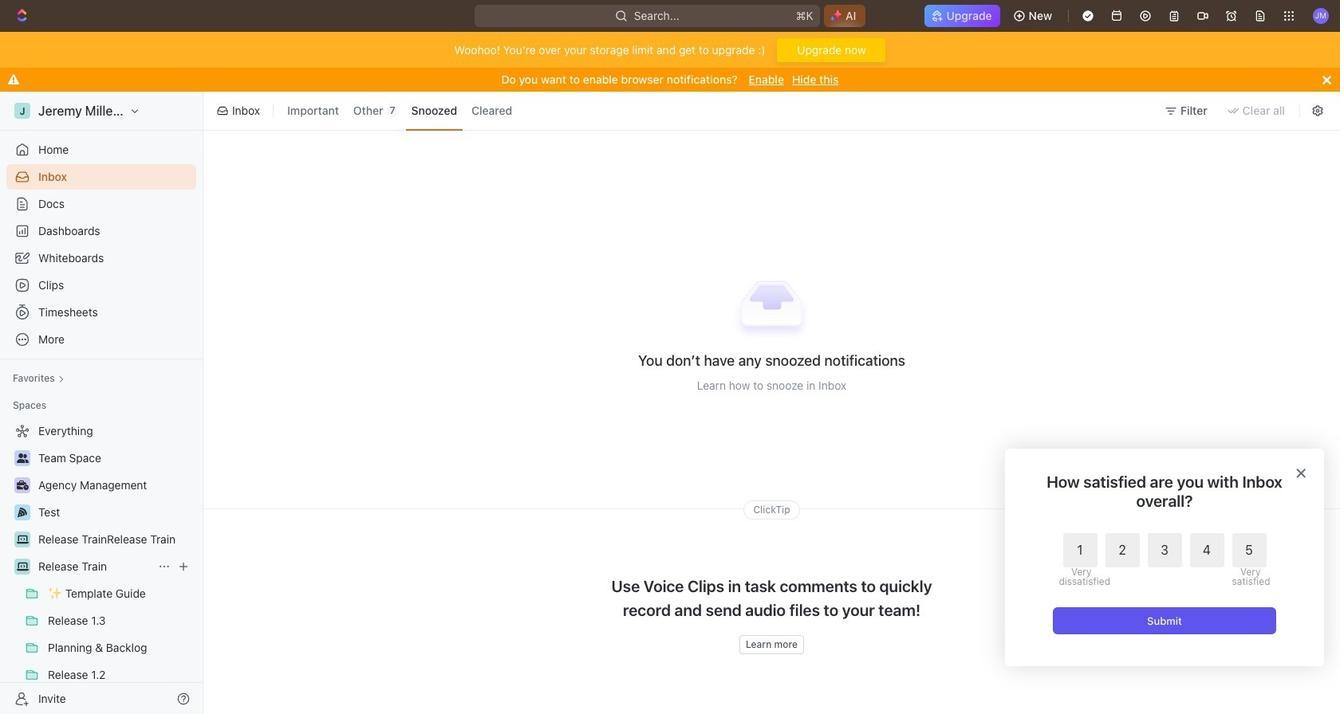 Task type: vqa. For each thing, say whether or not it's contained in the screenshot.
Lastly,
no



Task type: describe. For each thing, give the bounding box(es) containing it.
sidebar navigation
[[0, 92, 207, 715]]

business time image
[[16, 481, 28, 491]]

jeremy miller's workspace, , element
[[14, 103, 30, 119]]

user group image
[[16, 454, 28, 464]]



Task type: locate. For each thing, give the bounding box(es) containing it.
tree inside sidebar navigation
[[6, 419, 196, 715]]

laptop code image
[[16, 535, 28, 545], [16, 562, 28, 572]]

tab list
[[278, 89, 521, 133]]

1 laptop code image from the top
[[16, 535, 28, 545]]

dialog
[[1005, 449, 1324, 667]]

option group
[[1059, 534, 1267, 587]]

tree
[[6, 419, 196, 715]]

0 vertical spatial laptop code image
[[16, 535, 28, 545]]

2 laptop code image from the top
[[16, 562, 28, 572]]

1 vertical spatial laptop code image
[[16, 562, 28, 572]]

pizza slice image
[[18, 508, 27, 518]]



